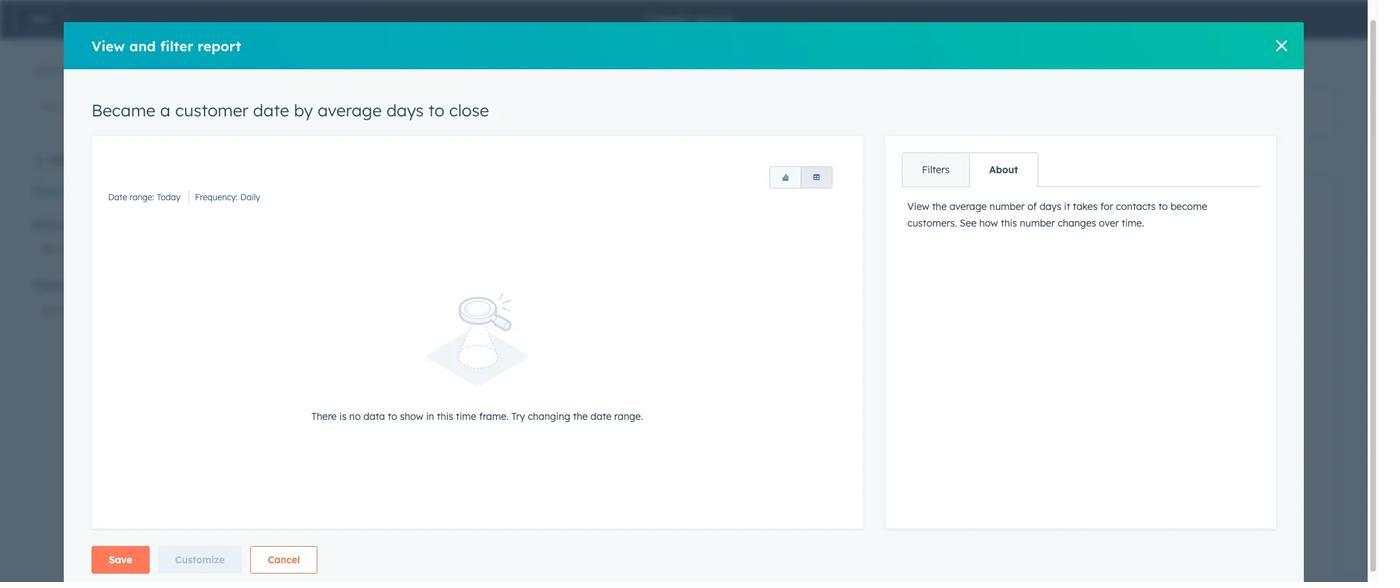 Task type: vqa. For each thing, say whether or not it's contained in the screenshot.
left There
yes



Task type: describe. For each thing, give the bounding box(es) containing it.
to inside view the average number of days it takes for contacts to become customers. see how this number changes over time.
[[1159, 200, 1168, 213]]

revenue
[[877, 286, 913, 296]]

there inside became a customer date by average days to close dialog
[[312, 410, 337, 423]]

close image
[[1277, 40, 1288, 51]]

and inside closed revenue by month with deal total and closed revenue breakdown
[[1113, 207, 1139, 224]]

report inside page section element
[[693, 11, 733, 28]]

1 horizontal spatial time
[[888, 319, 905, 329]]

selected for visualization
[[90, 304, 133, 318]]

how much revenue and how many deals did i close each month this year?
[[827, 254, 1214, 268]]

of inside view the average number of days it takes for contacts to become customers. see how this number changes over time.
[[1028, 200, 1037, 213]]

1-14 of 14 results
[[33, 64, 110, 76]]

month inside closed revenue by month with deal total and closed revenue breakdown
[[958, 207, 1003, 224]]

(3) filters selected for data sources
[[41, 243, 133, 257]]

by inside closed revenue by month with deal total and closed revenue breakdown
[[937, 207, 954, 224]]

in inside option
[[1008, 495, 1018, 509]]

clear
[[33, 185, 59, 198]]

customers.
[[908, 217, 958, 230]]

1 vertical spatial the
[[573, 410, 588, 423]]

1 horizontal spatial date
[[591, 410, 612, 423]]

total
[[1076, 207, 1108, 224]]

frequency:
[[195, 192, 238, 203]]

save button
[[91, 547, 150, 574]]

range. inside became a customer date by average days to close dialog
[[615, 410, 643, 423]]

how inside view the average number of days it takes for contacts to become customers. see how this number changes over time.
[[980, 217, 999, 230]]

there inside option
[[877, 495, 906, 509]]

create for create report
[[646, 11, 689, 28]]

filters for data sources
[[58, 243, 87, 257]]

none checkbox containing closed revenue by month with deal total and closed revenue breakdown
[[799, 178, 1335, 582]]

date for date range: all time
[[827, 319, 846, 329]]

view and filter report
[[91, 37, 241, 54]]

view for view and filter report
[[91, 37, 125, 54]]

2 vertical spatial the
[[1176, 495, 1193, 509]]

1 vertical spatial number
[[1020, 217, 1056, 230]]

deals
[[1010, 254, 1038, 268]]

create for create reports from scratch
[[240, 62, 286, 79]]

(3) for visualization
[[41, 304, 55, 318]]

about
[[990, 164, 1019, 176]]

data sources
[[33, 218, 96, 231]]

today
[[157, 192, 181, 203]]

selected for data sources
[[90, 243, 133, 257]]

group inside became a customer date by average days to close dialog
[[770, 166, 833, 189]]

a
[[160, 100, 171, 121]]

1 horizontal spatial and
[[930, 254, 950, 268]]

exit link
[[14, 6, 67, 33]]

create reports from scratch
[[240, 62, 433, 79]]

2 horizontal spatial time
[[1043, 495, 1066, 509]]

with
[[1007, 207, 1037, 224]]

became a customer date by average days to close dialog
[[64, 22, 1305, 583]]

1 vertical spatial try
[[1106, 495, 1122, 509]]

range: for today
[[130, 192, 154, 203]]

0 horizontal spatial of
[[55, 64, 64, 76]]

1 vertical spatial show
[[978, 495, 1005, 509]]

scratch
[[382, 62, 433, 79]]

sources
[[60, 218, 96, 231]]

much
[[854, 254, 882, 268]]

visualization
[[33, 279, 95, 292]]

report inside became a customer date by average days to close dialog
[[198, 37, 241, 54]]

date range: today
[[108, 192, 181, 203]]

view for view the average number of days it takes for contacts to become customers. see how this number changes over time.
[[908, 200, 930, 213]]

filters inside clear filters button
[[62, 185, 90, 198]]

time inside became a customer date by average days to close dialog
[[456, 410, 477, 423]]

year?
[[1186, 254, 1214, 268]]

by inside dialog
[[294, 100, 313, 121]]

customize button
[[158, 547, 242, 574]]

tab list inside became a customer date by average days to close dialog
[[902, 153, 1039, 187]]

is inside became a customer date by average days to close dialog
[[340, 410, 347, 423]]

become
[[1171, 200, 1208, 213]]

cancel button
[[250, 547, 318, 574]]

close inside option
[[1069, 254, 1095, 268]]

and inside became a customer date by average days to close dialog
[[129, 37, 156, 54]]

save
[[109, 554, 132, 567]]

to inside option
[[965, 495, 975, 509]]

exit
[[31, 13, 50, 26]]

1 14 from the left
[[42, 64, 52, 76]]

from
[[345, 62, 378, 79]]

is inside option
[[909, 495, 917, 509]]

closed
[[1144, 207, 1188, 224]]

breakdown
[[827, 224, 905, 241]]

(3) for data sources
[[41, 243, 55, 257]]

deals
[[836, 286, 859, 296]]

0 vertical spatial date
[[253, 100, 289, 121]]

did
[[1041, 254, 1058, 268]]

(3) filters selected for visualization
[[41, 304, 133, 318]]

daily
[[241, 192, 260, 203]]

takes
[[1073, 200, 1098, 213]]

all
[[876, 319, 885, 329]]

report inside option
[[343, 106, 375, 120]]

0 horizontal spatial days
[[387, 100, 424, 121]]

cancel
[[268, 554, 300, 567]]

1-
[[33, 64, 42, 76]]

revenue right closed
[[877, 207, 933, 224]]

data inside became a customer date by average days to close dialog
[[364, 410, 385, 423]]

the inside view the average number of days it takes for contacts to become customers. see how this number changes over time.
[[933, 200, 947, 213]]

custom
[[301, 106, 340, 120]]



Task type: locate. For each thing, give the bounding box(es) containing it.
filters
[[922, 164, 950, 176]]

report
[[693, 11, 733, 28], [198, 37, 241, 54], [343, 106, 375, 120]]

0 horizontal spatial changing
[[528, 410, 571, 423]]

1 horizontal spatial days
[[1040, 200, 1062, 213]]

tab list
[[902, 153, 1039, 187]]

1 vertical spatial data
[[937, 495, 961, 509]]

in
[[426, 410, 434, 423], [1008, 495, 1018, 509]]

changing inside became a customer date by average days to close dialog
[[528, 410, 571, 423]]

data
[[364, 410, 385, 423], [937, 495, 961, 509]]

changes
[[1058, 217, 1097, 230]]

range: left all
[[848, 319, 873, 329]]

create report
[[646, 11, 733, 28]]

for
[[1101, 200, 1114, 213]]

1 horizontal spatial of
[[1028, 200, 1037, 213]]

0 vertical spatial how
[[980, 217, 999, 230]]

0 vertical spatial range:
[[130, 192, 154, 203]]

tab list containing filters
[[902, 153, 1039, 187]]

customer
[[175, 100, 249, 121]]

2 vertical spatial and
[[930, 254, 950, 268]]

and down 'customers.'
[[930, 254, 950, 268]]

range: inside became a customer date by average days to close dialog
[[130, 192, 154, 203]]

2 (3) filters selected from the top
[[41, 304, 133, 318]]

1 vertical spatial month
[[1127, 254, 1161, 268]]

changing inside option
[[1125, 495, 1173, 509]]

2 vertical spatial time
[[1043, 495, 1066, 509]]

how
[[827, 254, 850, 268]]

date
[[108, 192, 127, 203], [827, 319, 846, 329]]

try inside became a customer date by average days to close dialog
[[512, 410, 525, 423]]

0 horizontal spatial how
[[953, 254, 974, 268]]

1 horizontal spatial show
[[978, 495, 1005, 509]]

1 horizontal spatial close
[[1069, 254, 1095, 268]]

date range: all time
[[827, 319, 905, 329]]

0 horizontal spatial no
[[349, 410, 361, 423]]

how inside option
[[953, 254, 974, 268]]

0 vertical spatial by
[[294, 100, 313, 121]]

frame. inside option
[[1069, 495, 1103, 509]]

None checkbox
[[799, 178, 1335, 582]]

1 vertical spatial days
[[1040, 200, 1062, 213]]

group
[[770, 166, 833, 189]]

filters for visualization
[[58, 304, 87, 318]]

0 vertical spatial (3)
[[41, 243, 55, 257]]

1 vertical spatial of
[[1028, 200, 1037, 213]]

1 vertical spatial selected
[[90, 304, 133, 318]]

time
[[888, 319, 905, 329], [456, 410, 477, 423], [1043, 495, 1066, 509]]

view up results
[[91, 37, 125, 54]]

date
[[253, 100, 289, 121], [591, 410, 612, 423], [1196, 495, 1220, 509]]

1 horizontal spatial date
[[827, 319, 846, 329]]

1 vertical spatial range.
[[1223, 495, 1256, 509]]

to
[[429, 100, 445, 121], [1159, 200, 1168, 213], [388, 410, 397, 423], [965, 495, 975, 509]]

show
[[400, 410, 424, 423], [978, 495, 1005, 509]]

1 horizontal spatial average
[[950, 200, 987, 213]]

(3) filters selected button down sources at the top left of page
[[33, 236, 207, 264]]

no inside option
[[920, 495, 934, 509]]

1 vertical spatial create
[[240, 62, 286, 79]]

filters right clear
[[62, 185, 90, 198]]

customize
[[175, 554, 225, 567]]

0 horizontal spatial report
[[198, 37, 241, 54]]

0 horizontal spatial date
[[253, 100, 289, 121]]

templates
[[77, 154, 125, 166]]

1 horizontal spatial month
[[1127, 254, 1161, 268]]

filters link
[[903, 153, 970, 187]]

1 horizontal spatial data
[[937, 495, 961, 509]]

close inside became a customer date by average days to close dialog
[[449, 100, 489, 121]]

it
[[1065, 200, 1071, 213]]

days left it
[[1040, 200, 1062, 213]]

0 vertical spatial the
[[933, 200, 947, 213]]

selected down the visualization
[[90, 304, 133, 318]]

(3) filters selected down the visualization
[[41, 304, 133, 318]]

average down from at the left top of page
[[318, 100, 382, 121]]

1 vertical spatial frame.
[[1069, 495, 1103, 509]]

(3) down data
[[41, 243, 55, 257]]

there is no data to show in this time frame. try changing the date range.
[[312, 410, 643, 423], [877, 495, 1256, 509]]

1 (3) from the top
[[41, 243, 55, 257]]

month
[[958, 207, 1003, 224], [1127, 254, 1161, 268]]

(3) filters selected down sources at the top left of page
[[41, 243, 133, 257]]

0 vertical spatial frame.
[[479, 410, 509, 423]]

view up 'customers.'
[[908, 200, 930, 213]]

0 vertical spatial filters
[[62, 185, 90, 198]]

1 (3) filters selected button from the top
[[33, 236, 207, 264]]

1 vertical spatial date
[[827, 319, 846, 329]]

reports
[[290, 62, 341, 79]]

view
[[91, 37, 125, 54], [908, 200, 930, 213]]

0 horizontal spatial view
[[91, 37, 125, 54]]

view inside view the average number of days it takes for contacts to become customers. see how this number changes over time.
[[908, 200, 930, 213]]

date inside option
[[827, 319, 846, 329]]

0 vertical spatial try
[[512, 410, 525, 423]]

None button
[[770, 166, 802, 189], [801, 166, 833, 189], [770, 166, 802, 189], [801, 166, 833, 189]]

new
[[275, 106, 298, 120]]

this inside view the average number of days it takes for contacts to become customers. see how this number changes over time.
[[1001, 217, 1018, 230]]

date for date range: today
[[108, 192, 127, 203]]

1 vertical spatial filters
[[58, 243, 87, 257]]

0 vertical spatial changing
[[528, 410, 571, 423]]

1 horizontal spatial no
[[920, 495, 934, 509]]

(3) filters selected button for visualization
[[33, 297, 207, 325]]

0 horizontal spatial the
[[573, 410, 588, 423]]

and left 'filter'
[[129, 37, 156, 54]]

became a customer date by average days to close
[[91, 100, 489, 121]]

frame.
[[479, 410, 509, 423], [1069, 495, 1103, 509]]

0 vertical spatial create
[[646, 11, 689, 28]]

by down reports
[[294, 100, 313, 121]]

1 horizontal spatial create
[[646, 11, 689, 28]]

data
[[33, 218, 57, 231]]

0 horizontal spatial create
[[240, 62, 286, 79]]

of right 1-
[[55, 64, 64, 76]]

became
[[91, 100, 156, 121]]

selected down sources at the top left of page
[[90, 243, 133, 257]]

2 horizontal spatial date
[[1196, 495, 1220, 509]]

revenue up revenue on the right of page
[[885, 254, 927, 268]]

1 horizontal spatial is
[[909, 495, 917, 509]]

many
[[978, 254, 1007, 268]]

0 horizontal spatial show
[[400, 410, 424, 423]]

0 vertical spatial in
[[426, 410, 434, 423]]

filter templates
[[49, 154, 125, 166]]

None checkbox
[[240, 178, 776, 582]]

days down scratch in the left of the page
[[387, 100, 424, 121]]

1 horizontal spatial report
[[343, 106, 375, 120]]

average up the see
[[950, 200, 987, 213]]

1 horizontal spatial changing
[[1125, 495, 1173, 509]]

of left deal
[[1028, 200, 1037, 213]]

0 horizontal spatial time
[[456, 410, 477, 423]]

1 horizontal spatial view
[[908, 200, 930, 213]]

deal
[[1041, 207, 1072, 224]]

(3)
[[41, 243, 55, 257], [41, 304, 55, 318]]

date down templates
[[108, 192, 127, 203]]

filters
[[62, 185, 90, 198], [58, 243, 87, 257], [58, 304, 87, 318]]

0 vertical spatial selected
[[90, 243, 133, 257]]

filters down the visualization
[[58, 304, 87, 318]]

is
[[340, 410, 347, 423], [909, 495, 917, 509]]

month right each
[[1127, 254, 1161, 268]]

(3) filters selected button for data sources
[[33, 236, 207, 264]]

1 horizontal spatial range:
[[848, 319, 873, 329]]

0 vertical spatial number
[[990, 200, 1025, 213]]

1 horizontal spatial range.
[[1223, 495, 1256, 509]]

0 vertical spatial data
[[364, 410, 385, 423]]

range: inside option
[[848, 319, 873, 329]]

1 horizontal spatial frame.
[[1069, 495, 1103, 509]]

Search search field
[[33, 92, 207, 120]]

0 horizontal spatial by
[[294, 100, 313, 121]]

2 horizontal spatial report
[[693, 11, 733, 28]]

1 horizontal spatial 14
[[67, 64, 77, 76]]

2 vertical spatial date
[[1196, 495, 1220, 509]]

of
[[55, 64, 64, 76], [1028, 200, 1037, 213]]

number
[[990, 200, 1025, 213], [1020, 217, 1056, 230]]

clear filters button
[[33, 183, 90, 200]]

1 vertical spatial report
[[198, 37, 241, 54]]

1 vertical spatial (3)
[[41, 304, 55, 318]]

1 vertical spatial there
[[877, 495, 906, 509]]

contacts
[[1117, 200, 1156, 213]]

2 14 from the left
[[67, 64, 77, 76]]

range: for all
[[848, 319, 873, 329]]

0 horizontal spatial is
[[340, 410, 347, 423]]

(3) filters selected button down the visualization
[[33, 297, 207, 325]]

1 horizontal spatial by
[[937, 207, 954, 224]]

selected
[[90, 243, 133, 257], [90, 304, 133, 318]]

days inside view the average number of days it takes for contacts to become customers. see how this number changes over time.
[[1040, 200, 1062, 213]]

1 vertical spatial is
[[909, 495, 917, 509]]

0 horizontal spatial 14
[[42, 64, 52, 76]]

in inside became a customer date by average days to close dialog
[[426, 410, 434, 423]]

no inside became a customer date by average days to close dialog
[[349, 410, 361, 423]]

create inside page section element
[[646, 11, 689, 28]]

average
[[318, 100, 382, 121], [950, 200, 987, 213]]

1 vertical spatial range:
[[848, 319, 873, 329]]

1 vertical spatial there is no data to show in this time frame. try changing the date range.
[[877, 495, 1256, 509]]

i
[[1061, 254, 1066, 268]]

(3) filters selected button
[[33, 236, 207, 264], [33, 297, 207, 325]]

each
[[1098, 254, 1124, 268]]

by left the see
[[937, 207, 954, 224]]

show inside became a customer date by average days to close dialog
[[400, 410, 424, 423]]

changing
[[528, 410, 571, 423], [1125, 495, 1173, 509]]

closed revenue by month with deal total and closed revenue breakdown
[[827, 207, 1247, 241]]

results
[[80, 64, 110, 76]]

create
[[646, 11, 689, 28], [240, 62, 286, 79]]

0 vertical spatial report
[[693, 11, 733, 28]]

2 vertical spatial filters
[[58, 304, 87, 318]]

1 vertical spatial how
[[953, 254, 974, 268]]

1 vertical spatial close
[[1069, 254, 1095, 268]]

average inside view the average number of days it takes for contacts to become customers. see how this number changes over time.
[[950, 200, 987, 213]]

2 selected from the top
[[90, 304, 133, 318]]

how right the see
[[980, 217, 999, 230]]

filter
[[49, 154, 74, 166]]

days
[[387, 100, 424, 121], [1040, 200, 1062, 213]]

filters down sources at the top left of page
[[58, 243, 87, 257]]

1 selected from the top
[[90, 243, 133, 257]]

(3) down the visualization
[[41, 304, 55, 318]]

page section element
[[0, 0, 1379, 39]]

0 vertical spatial there
[[312, 410, 337, 423]]

0 horizontal spatial close
[[449, 100, 489, 121]]

view the average number of days it takes for contacts to become customers. see how this number changes over time.
[[908, 200, 1208, 230]]

0 horizontal spatial data
[[364, 410, 385, 423]]

see
[[960, 217, 977, 230]]

2 (3) filters selected button from the top
[[33, 297, 207, 325]]

2 vertical spatial report
[[343, 106, 375, 120]]

revenue
[[877, 207, 933, 224], [1192, 207, 1247, 224], [885, 254, 927, 268]]

0 vertical spatial of
[[55, 64, 64, 76]]

and
[[129, 37, 156, 54], [1113, 207, 1139, 224], [930, 254, 950, 268]]

revenue up year?
[[1192, 207, 1247, 224]]

over
[[1100, 217, 1119, 230]]

1 vertical spatial changing
[[1125, 495, 1173, 509]]

1 horizontal spatial how
[[980, 217, 999, 230]]

14
[[42, 64, 52, 76], [67, 64, 77, 76]]

1 vertical spatial and
[[1113, 207, 1139, 224]]

(3) filters selected
[[41, 243, 133, 257], [41, 304, 133, 318]]

0 vertical spatial is
[[340, 410, 347, 423]]

how left many
[[953, 254, 974, 268]]

0 horizontal spatial average
[[318, 100, 382, 121]]

range:
[[130, 192, 154, 203], [848, 319, 873, 329]]

clear filters
[[33, 185, 90, 198]]

1 vertical spatial time
[[456, 410, 477, 423]]

2 horizontal spatial the
[[1176, 495, 1193, 509]]

range. inside option
[[1223, 495, 1256, 509]]

this
[[1001, 217, 1018, 230], [1164, 254, 1182, 268], [437, 410, 453, 423], [1021, 495, 1039, 509]]

0 horizontal spatial frame.
[[479, 410, 509, 423]]

the
[[933, 200, 947, 213], [573, 410, 588, 423], [1176, 495, 1193, 509]]

try
[[512, 410, 525, 423], [1106, 495, 1122, 509]]

time.
[[1122, 217, 1145, 230]]

by
[[294, 100, 313, 121], [937, 207, 954, 224]]

new custom report
[[275, 106, 375, 120]]

0 horizontal spatial there
[[312, 410, 337, 423]]

frequency: daily
[[195, 192, 260, 203]]

date inside option
[[1196, 495, 1220, 509]]

close
[[449, 100, 489, 121], [1069, 254, 1095, 268]]

no
[[349, 410, 361, 423], [920, 495, 934, 509]]

about link
[[970, 153, 1038, 187]]

2 (3) from the top
[[41, 304, 55, 318]]

0 vertical spatial month
[[958, 207, 1003, 224]]

New custom report checkbox
[[240, 90, 1335, 136]]

closed
[[827, 207, 873, 224]]

1 (3) filters selected from the top
[[41, 243, 133, 257]]

date down deals
[[827, 319, 846, 329]]

0 horizontal spatial month
[[958, 207, 1003, 224]]

0 vertical spatial no
[[349, 410, 361, 423]]

filter
[[160, 37, 193, 54]]

there is no data to show in this time frame. try changing the date range. inside became a customer date by average days to close dialog
[[312, 410, 643, 423]]

1 vertical spatial date
[[591, 410, 612, 423]]

month left with
[[958, 207, 1003, 224]]

0 horizontal spatial and
[[129, 37, 156, 54]]

range: left today
[[130, 192, 154, 203]]

date inside dialog
[[108, 192, 127, 203]]

1 vertical spatial (3) filters selected
[[41, 304, 133, 318]]

frame. inside became a customer date by average days to close dialog
[[479, 410, 509, 423]]

0 horizontal spatial range.
[[615, 410, 643, 423]]

and right total
[[1113, 207, 1139, 224]]

1 vertical spatial no
[[920, 495, 934, 509]]



